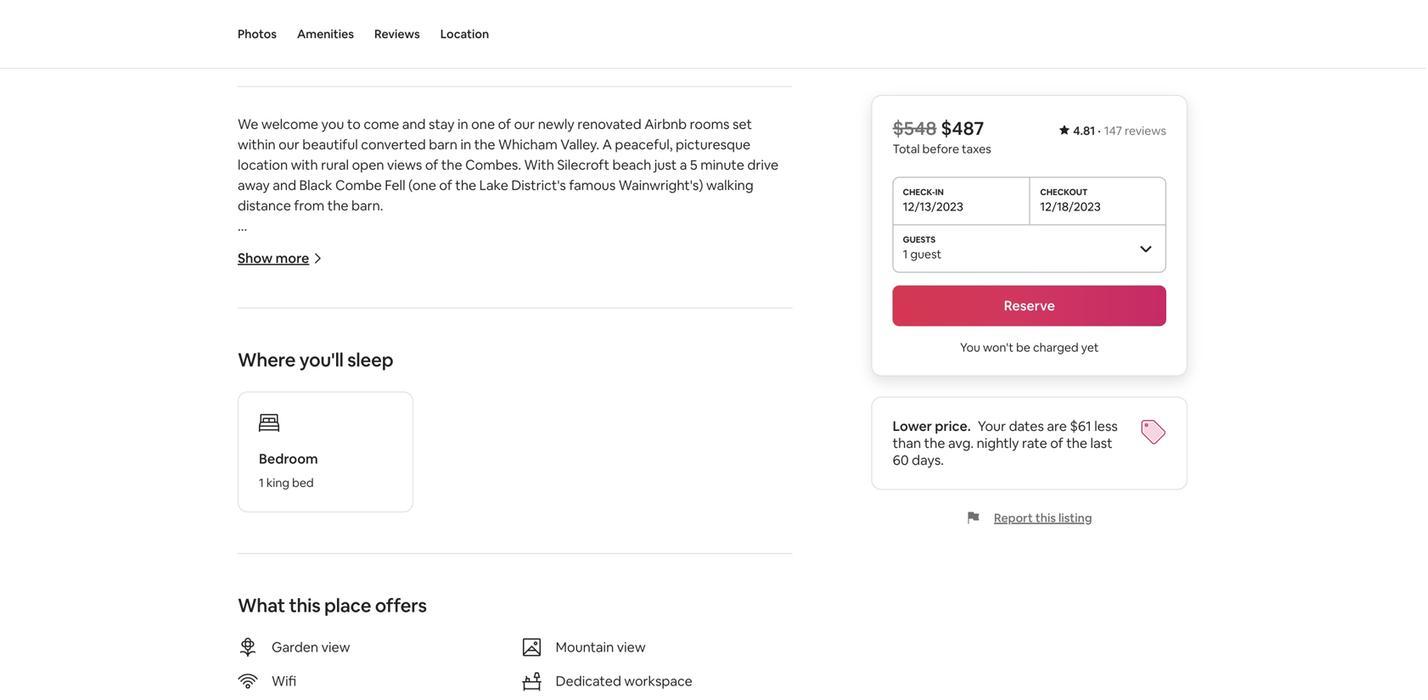 Task type: describe. For each thing, give the bounding box(es) containing it.
bring
[[283, 523, 316, 541]]

to inside 'the tv does not have freeview channels but does work through wifi to watch programmes through netflix, prime and bbc iplayer etc.'
[[665, 625, 678, 642]]

location
[[441, 26, 489, 42]]

2 vertical spatial are
[[627, 544, 647, 561]]

1 horizontal spatial dog
[[650, 503, 675, 520]]

freeview
[[376, 625, 430, 642]]

a right window, on the bottom of the page
[[708, 360, 716, 377]]

rooms inside a beautiful spacious room with views of black combe fell from the window, a king size bed with a luxury hypnos mattress for ultimate comfort and relaxation after a day out exploring. on a clear day you can also see the sea from your bed. the rooms is equiped with a kettle and toaster so you can enjoy a morning coffee & soak up the views from your room before you head out on your adventures.
[[668, 401, 708, 418]]

of right one
[[498, 115, 511, 133]]

workspace
[[625, 673, 693, 690]]

barn inside we welcome you to come and stay in one of our newly renovated airbnb rooms set within our beautiful converted barn in the whicham valley. a peaceful, picturesque location with rural open views of the combes. with silecroft beach just a 5 minute drive away and black combe fell (one of the lake district's famous wainwright's) walking distance from the barn.
[[429, 136, 458, 153]]

enjoy
[[461, 421, 495, 439]]

up
[[651, 421, 668, 439]]

newly inside the airbnb has a seperate entrance to the main barn and consists of two private newly renovated en-suite bedrooms.
[[738, 238, 775, 255]]

our inside the barn is set within large gardens enclosed with fencing. we are dog friendly so feel free to bring your dog along for an adventure (up to 2 well behaved dogs welcome, please also note we have 2 super friendly dogs of our own that are occasionally out in the garden)
[[545, 544, 566, 561]]

of inside the barn is set within large gardens enclosed with fencing. we are dog friendly so feel free to bring your dog along for an adventure (up to 2 well behaved dogs welcome, please also note we have 2 super friendly dogs of our own that are occasionally out in the garden)
[[529, 544, 542, 561]]

large
[[372, 503, 403, 520]]

photos
[[238, 26, 277, 42]]

iplayer
[[517, 645, 557, 663]]

away
[[238, 177, 270, 194]]

be
[[1017, 340, 1031, 355]]

the down one
[[474, 136, 496, 153]]

where you'll sleep
[[238, 348, 394, 372]]

along
[[377, 523, 412, 541]]

are inside your dates are $61 less than the avg. nightly rate of the last 60 days.
[[1048, 418, 1068, 435]]

from down comfort
[[546, 401, 576, 418]]

within inside we welcome you to come and stay in one of our newly renovated airbnb rooms set within our beautiful converted barn in the whicham valley. a peaceful, picturesque location with rural open views of the combes. with silecroft beach just a 5 minute drive away and black combe fell (one of the lake district's famous wainwright's) walking distance from the barn.
[[238, 136, 276, 153]]

tv
[[265, 625, 282, 642]]

price.
[[935, 418, 972, 435]]

out inside the barn is set within large gardens enclosed with fencing. we are dog friendly so feel free to bring your dog along for an adventure (up to 2 well behaved dogs welcome, please also note we have 2 super friendly dogs of our own that are occasionally out in the garden)
[[729, 544, 750, 561]]

reserve button
[[893, 286, 1167, 327]]

suite
[[325, 258, 357, 276]]

your down enjoy
[[453, 442, 481, 459]]

a right enjoy
[[498, 421, 505, 439]]

great communication
[[292, 21, 432, 39]]

lower
[[893, 418, 933, 435]]

combe inside a beautiful spacious room with views of black combe fell from the window, a king size bed with a luxury hypnos mattress for ultimate comfort and relaxation after a day out exploring. on a clear day you can also see the sea from your bed. the rooms is equiped with a kettle and toaster so you can enjoy a morning coffee & soak up the views from your room before you head out on your adventures.
[[523, 360, 570, 377]]

distance
[[238, 197, 291, 214]]

1 vertical spatial can
[[436, 421, 458, 439]]

the up relaxation
[[630, 360, 651, 377]]

so inside the barn is set within large gardens enclosed with fencing. we are dog friendly so feel free to bring your dog along for an adventure (up to 2 well behaved dogs welcome, please also note we have 2 super friendly dogs of our own that are occasionally out in the garden)
[[728, 503, 743, 520]]

converted
[[361, 136, 426, 153]]

1 horizontal spatial 2
[[561, 523, 569, 541]]

to inside we welcome you to come and stay in one of our newly renovated airbnb rooms set within our beautiful converted barn in the whicham valley. a peaceful, picturesque location with rural open views of the combes. with silecroft beach just a 5 minute drive away and black combe fell (one of the lake district's famous wainwright's) walking distance from the barn.
[[347, 115, 361, 133]]

famous
[[569, 177, 616, 194]]

1 vertical spatial friendly
[[444, 544, 491, 561]]

rate
[[1023, 435, 1048, 452]]

·
[[1098, 123, 1101, 138]]

days.
[[912, 452, 944, 469]]

of inside the airbnb has a seperate entrance to the main barn and consists of two private newly renovated en-suite bedrooms.
[[648, 238, 661, 255]]

size
[[748, 360, 771, 377]]

programmes
[[238, 645, 319, 663]]

1 horizontal spatial friendly
[[678, 503, 725, 520]]

the down ultimate
[[498, 401, 519, 418]]

a down exploring.
[[268, 421, 275, 439]]

bedroom 1 king bed
[[259, 451, 318, 491]]

$548
[[893, 116, 937, 141]]

come
[[364, 115, 399, 133]]

the barn is set within large gardens enclosed with fencing. we are dog friendly so feel free to bring your dog along for an adventure (up to 2 well behaved dogs welcome, please also note we have 2 super friendly dogs of our own that are occasionally out in the garden)
[[238, 503, 791, 581]]

2 horizontal spatial views
[[695, 421, 730, 439]]

place
[[324, 594, 371, 618]]

your dates are $61 less than the avg. nightly rate of the last 60 days.
[[893, 418, 1118, 469]]

a inside the airbnb has a seperate entrance to the main barn and consists of two private newly renovated en-suite bedrooms.
[[334, 238, 342, 255]]

12/13/2023
[[903, 199, 964, 214]]

report this listing
[[995, 511, 1093, 526]]

more
[[276, 250, 309, 267]]

barn inside the barn is set within large gardens enclosed with fencing. we are dog friendly so feel free to bring your dog along for an adventure (up to 2 well behaved dogs welcome, please also note we have 2 super friendly dogs of our own that are occasionally out in the garden)
[[265, 503, 293, 520]]

communication
[[332, 21, 432, 39]]

the left 'avg.'
[[925, 435, 946, 452]]

1 guest button
[[893, 225, 1167, 272]]

1 horizontal spatial day
[[721, 380, 744, 398]]

a right after
[[711, 380, 718, 398]]

your up 'coffee'
[[579, 401, 607, 418]]

with up exploring.
[[266, 380, 293, 398]]

the left combes.
[[441, 156, 463, 174]]

an
[[436, 523, 451, 541]]

last
[[1091, 435, 1113, 452]]

report
[[995, 511, 1033, 526]]

to right free
[[266, 523, 280, 541]]

of inside a beautiful spacious room with views of black combe fell from the window, a king size bed with a luxury hypnos mattress for ultimate comfort and relaxation after a day out exploring. on a clear day you can also see the sea from your bed. the rooms is equiped with a kettle and toaster so you can enjoy a morning coffee & soak up the views from your room before you head out on your adventures.
[[471, 360, 484, 377]]

location button
[[441, 0, 489, 68]]

behaved
[[599, 523, 654, 541]]

beautiful inside we welcome you to come and stay in one of our newly renovated airbnb rooms set within our beautiful converted barn in the whicham valley. a peaceful, picturesque location with rural open views of the combes. with silecroft beach just a 5 minute drive away and black combe fell (one of the lake district's famous wainwright's) walking distance from the barn.
[[303, 136, 358, 153]]

for for ultimate
[[456, 380, 474, 398]]

$548 $487 total before taxes
[[893, 116, 992, 157]]

listing
[[1059, 511, 1093, 526]]

feel
[[746, 503, 769, 520]]

your
[[978, 418, 1007, 435]]

taxes
[[962, 141, 992, 157]]

well
[[572, 523, 596, 541]]

and down on
[[318, 421, 341, 439]]

bedroom
[[259, 451, 318, 468]]

newly inside we welcome you to come and stay in one of our newly renovated airbnb rooms set within our beautiful converted barn in the whicham valley. a peaceful, picturesque location with rural open views of the combes. with silecroft beach just a 5 minute drive away and black combe fell (one of the lake district's famous wainwright's) walking distance from the barn.
[[538, 115, 575, 133]]

147
[[1105, 123, 1123, 138]]

gardens
[[406, 503, 457, 520]]

the inside a beautiful spacious room with views of black combe fell from the window, a king size bed with a luxury hypnos mattress for ultimate comfort and relaxation after a day out exploring. on a clear day you can also see the sea from your bed. the rooms is equiped with a kettle and toaster so you can enjoy a morning coffee & soak up the views from your room before you head out on your adventures.
[[641, 401, 665, 418]]

private
[[692, 238, 735, 255]]

the for the barn is set within large gardens enclosed with fencing. we are dog friendly so feel free to bring your dog along for an adventure (up to 2 well behaved dogs welcome, please also note we have 2 super friendly dogs of our own that are occasionally out in the garden)
[[238, 503, 262, 520]]

1 vertical spatial out
[[410, 442, 432, 459]]

you'll
[[300, 348, 344, 372]]

prime
[[422, 645, 458, 663]]

1 vertical spatial room
[[269, 442, 302, 459]]

black inside a beautiful spacious room with views of black combe fell from the window, a king size bed with a luxury hypnos mattress for ultimate comfort and relaxation after a day out exploring. on a clear day you can also see the sea from your bed. the rooms is equiped with a kettle and toaster so you can enjoy a morning coffee & soak up the views from your room before you head out on your adventures.
[[487, 360, 520, 377]]

and right comfort
[[586, 380, 610, 398]]

of inside your dates are $61 less than the avg. nightly rate of the last 60 days.
[[1051, 435, 1064, 452]]

you
[[961, 340, 981, 355]]

also inside a beautiful spacious room with views of black combe fell from the window, a king size bed with a luxury hypnos mattress for ultimate comfort and relaxation after a day out exploring. on a clear day you can also see the sea from your bed. the rooms is equiped with a kettle and toaster so you can enjoy a morning coffee & soak up the views from your room before you head out on your adventures.
[[445, 401, 470, 418]]

0 horizontal spatial our
[[279, 136, 300, 153]]

not
[[319, 625, 340, 642]]

bed.
[[610, 401, 638, 418]]

1 vertical spatial in
[[461, 136, 472, 153]]

netflix,
[[375, 645, 419, 663]]

renovated inside we welcome you to come and stay in one of our newly renovated airbnb rooms set within our beautiful converted barn in the whicham valley. a peaceful, picturesque location with rural open views of the combes. with silecroft beach just a 5 minute drive away and black combe fell (one of the lake district's famous wainwright's) walking distance from the barn.
[[578, 115, 642, 133]]

see
[[473, 401, 495, 418]]

garden view
[[272, 639, 350, 656]]

from inside we welcome you to come and stay in one of our newly renovated airbnb rooms set within our beautiful converted barn in the whicham valley. a peaceful, picturesque location with rural open views of the combes. with silecroft beach just a 5 minute drive away and black combe fell (one of the lake district's famous wainwright's) walking distance from the barn.
[[294, 197, 325, 214]]

that
[[598, 544, 624, 561]]

a inside we welcome you to come and stay in one of our newly renovated airbnb rooms set within our beautiful converted barn in the whicham valley. a peaceful, picturesque location with rural open views of the combes. with silecroft beach just a 5 minute drive away and black combe fell (one of the lake district's famous wainwright's) walking distance from the barn.
[[680, 156, 687, 174]]

comfort
[[532, 380, 583, 398]]

1 inside bedroom 1 king bed
[[259, 476, 264, 491]]

renovated inside the airbnb has a seperate entrance to the main barn and consists of two private newly renovated en-suite bedrooms.
[[238, 258, 302, 276]]

window,
[[654, 360, 705, 377]]

&
[[607, 421, 617, 439]]

the inside the barn is set within large gardens enclosed with fencing. we are dog friendly so feel free to bring your dog along for an adventure (up to 2 well behaved dogs welcome, please also note we have 2 super friendly dogs of our own that are occasionally out in the garden)
[[767, 544, 788, 561]]

but
[[491, 625, 513, 642]]

dedicated workspace
[[556, 673, 693, 690]]

1 vertical spatial are
[[627, 503, 647, 520]]

0 vertical spatial out
[[747, 380, 768, 398]]

please
[[238, 544, 278, 561]]

before inside a beautiful spacious room with views of black combe fell from the window, a king size bed with a luxury hypnos mattress for ultimate comfort and relaxation after a day out exploring. on a clear day you can also see the sea from your bed. the rooms is equiped with a kettle and toaster so you can enjoy a morning coffee & soak up the views from your room before you head out on your adventures.
[[305, 442, 347, 459]]

consists
[[595, 238, 645, 255]]

peaceful,
[[615, 136, 673, 153]]

the for the airbnb has a seperate entrance to the main barn and consists of two private newly renovated en-suite bedrooms.
[[238, 238, 262, 255]]

the inside the airbnb has a seperate entrance to the main barn and consists of two private newly renovated en-suite bedrooms.
[[479, 238, 500, 255]]

valley.
[[561, 136, 600, 153]]

reserve
[[1005, 297, 1056, 315]]

the left the last
[[1067, 435, 1088, 452]]

of up '(one'
[[425, 156, 439, 174]]

the airbnb has a seperate entrance to the main barn and consists of two private newly renovated en-suite bedrooms.
[[238, 238, 778, 276]]

set inside we welcome you to come and stay in one of our newly renovated airbnb rooms set within our beautiful converted barn in the whicham valley. a peaceful, picturesque location with rural open views of the combes. with silecroft beach just a 5 minute drive away and black combe fell (one of the lake district's famous wainwright's) walking distance from the barn.
[[733, 115, 753, 133]]

we
[[341, 544, 360, 561]]

so inside a beautiful spacious room with views of black combe fell from the window, a king size bed with a luxury hypnos mattress for ultimate comfort and relaxation after a day out exploring. on a clear day you can also see the sea from your bed. the rooms is equiped with a kettle and toaster so you can enjoy a morning coffee & soak up the views from your room before you head out on your adventures.
[[393, 421, 407, 439]]

avg.
[[949, 435, 974, 452]]

1 horizontal spatial our
[[514, 115, 535, 133]]

from up relaxation
[[596, 360, 627, 377]]

soak
[[620, 421, 649, 439]]

0 vertical spatial room
[[367, 360, 400, 377]]

1 inside popup button
[[903, 247, 908, 262]]

picturesque
[[676, 136, 751, 153]]

mountain view
[[556, 639, 646, 656]]

clear
[[334, 401, 365, 418]]

1 horizontal spatial dogs
[[657, 523, 688, 541]]

dates
[[1010, 418, 1045, 435]]

just
[[655, 156, 677, 174]]

with inside the barn is set within large gardens enclosed with fencing. we are dog friendly so feel free to bring your dog along for an adventure (up to 2 well behaved dogs welcome, please also note we have 2 super friendly dogs of our own that are occasionally out in the garden)
[[520, 503, 547, 520]]

reviews
[[375, 26, 420, 42]]

enclosed
[[460, 503, 517, 520]]

bbc
[[487, 645, 514, 663]]

1 vertical spatial 2
[[395, 544, 403, 561]]

0 vertical spatial in
[[458, 115, 469, 133]]



Task type: locate. For each thing, give the bounding box(es) containing it.
reviews
[[1125, 123, 1167, 138]]

to inside the airbnb has a seperate entrance to the main barn and consists of two private newly renovated en-suite bedrooms.
[[462, 238, 476, 255]]

0 vertical spatial friendly
[[678, 503, 725, 520]]

note
[[309, 544, 338, 561]]

newly right private
[[738, 238, 775, 255]]

0 vertical spatial also
[[445, 401, 470, 418]]

we
[[238, 115, 259, 133], [603, 503, 624, 520]]

1 horizontal spatial bed
[[292, 476, 314, 491]]

a inside we welcome you to come and stay in one of our newly renovated airbnb rooms set within our beautiful converted barn in the whicham valley. a peaceful, picturesque location with rural open views of the combes. with silecroft beach just a 5 minute drive away and black combe fell (one of the lake district's famous wainwright's) walking distance from the barn.
[[603, 136, 612, 153]]

within inside the barn is set within large gardens enclosed with fencing. we are dog friendly so feel free to bring your dog along for an adventure (up to 2 well behaved dogs welcome, please also note we have 2 super friendly dogs of our own that are occasionally out in the garden)
[[331, 503, 369, 520]]

king inside bedroom 1 king bed
[[267, 476, 290, 491]]

is inside a beautiful spacious room with views of black combe fell from the window, a king size bed with a luxury hypnos mattress for ultimate comfort and relaxation after a day out exploring. on a clear day you can also see the sea from your bed. the rooms is equiped with a kettle and toaster so you can enjoy a morning coffee & soak up the views from your room before you head out on your adventures.
[[711, 401, 720, 418]]

2 down along at the left bottom
[[395, 544, 403, 561]]

1 vertical spatial have
[[343, 625, 373, 642]]

from down equiped
[[733, 421, 763, 439]]

you won't be charged yet
[[961, 340, 1100, 355]]

have inside 'the tv does not have freeview channels but does work through wifi to watch programmes through netflix, prime and bbc iplayer etc.'
[[343, 625, 373, 642]]

before inside $548 $487 total before taxes
[[923, 141, 960, 157]]

1 vertical spatial is
[[296, 503, 306, 520]]

location
[[238, 156, 288, 174]]

1 vertical spatial within
[[331, 503, 369, 520]]

0 horizontal spatial within
[[238, 136, 276, 153]]

entrance
[[403, 238, 459, 255]]

0 vertical spatial beautiful
[[303, 136, 358, 153]]

is inside the barn is set within large gardens enclosed with fencing. we are dog friendly so feel free to bring your dog along for an adventure (up to 2 well behaved dogs welcome, please also note we have 2 super friendly dogs of our own that are occasionally out in the garden)
[[296, 503, 306, 520]]

the up free
[[238, 503, 262, 520]]

1 horizontal spatial we
[[603, 503, 624, 520]]

1 horizontal spatial this
[[1036, 511, 1057, 526]]

for inside a beautiful spacious room with views of black combe fell from the window, a king size bed with a luxury hypnos mattress for ultimate comfort and relaxation after a day out exploring. on a clear day you can also see the sea from your bed. the rooms is equiped with a kettle and toaster so you can enjoy a morning coffee & soak up the views from your room before you head out on your adventures.
[[456, 380, 474, 398]]

2 does from the left
[[516, 625, 547, 642]]

to right (up
[[545, 523, 558, 541]]

0 vertical spatial through
[[584, 625, 634, 642]]

through down 'not'
[[322, 645, 372, 663]]

you inside we welcome you to come and stay in one of our newly renovated airbnb rooms set within our beautiful converted barn in the whicham valley. a peaceful, picturesque location with rural open views of the combes. with silecroft beach just a 5 minute drive away and black combe fell (one of the lake district's famous wainwright's) walking distance from the barn.
[[322, 115, 344, 133]]

with up (up
[[520, 503, 547, 520]]

1 vertical spatial renovated
[[238, 258, 302, 276]]

rooms down after
[[668, 401, 708, 418]]

view for garden view
[[322, 639, 350, 656]]

1 horizontal spatial through
[[584, 625, 634, 642]]

1 horizontal spatial is
[[711, 401, 720, 418]]

set up bring
[[309, 503, 328, 520]]

welcome
[[262, 115, 319, 133]]

luxury
[[306, 380, 344, 398]]

does up iplayer
[[516, 625, 547, 642]]

1 horizontal spatial 1
[[903, 247, 908, 262]]

this up 'not'
[[289, 594, 321, 618]]

0 horizontal spatial this
[[289, 594, 321, 618]]

a inside a beautiful spacious room with views of black combe fell from the window, a king size bed with a luxury hypnos mattress for ultimate comfort and relaxation after a day out exploring. on a clear day you can also see the sea from your bed. the rooms is equiped with a kettle and toaster so you can enjoy a morning coffee & soak up the views from your room before you head out on your adventures.
[[238, 360, 247, 377]]

this for listing
[[1036, 511, 1057, 526]]

for left an
[[415, 523, 433, 541]]

in inside the barn is set within large gardens enclosed with fencing. we are dog friendly so feel free to bring your dog along for an adventure (up to 2 well behaved dogs welcome, please also note we have 2 super friendly dogs of our own that are occasionally out in the garden)
[[753, 544, 764, 561]]

0 horizontal spatial is
[[296, 503, 306, 520]]

coffee
[[564, 421, 604, 439]]

wifi inside 'the tv does not have freeview channels but does work through wifi to watch programmes through netflix, prime and bbc iplayer etc.'
[[637, 625, 662, 642]]

1 vertical spatial dog
[[349, 523, 374, 541]]

1 vertical spatial this
[[289, 594, 321, 618]]

before down kettle
[[305, 442, 347, 459]]

does
[[285, 625, 316, 642], [516, 625, 547, 642]]

1 horizontal spatial room
[[367, 360, 400, 377]]

2 vertical spatial views
[[695, 421, 730, 439]]

super
[[406, 544, 441, 561]]

morning
[[508, 421, 561, 439]]

dog
[[650, 503, 675, 520], [349, 523, 374, 541]]

with down exploring.
[[238, 421, 265, 439]]

0 horizontal spatial so
[[393, 421, 407, 439]]

room down kettle
[[269, 442, 302, 459]]

barn right "main"
[[536, 238, 565, 255]]

the inside the barn is set within large gardens enclosed with fencing. we are dog friendly so feel free to bring your dog along for an adventure (up to 2 well behaved dogs welcome, please also note we have 2 super friendly dogs of our own that are occasionally out in the garden)
[[238, 503, 262, 520]]

0 vertical spatial for
[[456, 380, 474, 398]]

dogs
[[657, 523, 688, 541], [494, 544, 526, 561]]

main
[[503, 238, 533, 255]]

we left welcome
[[238, 115, 259, 133]]

friendly down adventure
[[444, 544, 491, 561]]

0 horizontal spatial set
[[309, 503, 328, 520]]

a beautiful spacious room with views of black combe fell from the window, a king size bed with a luxury hypnos mattress for ultimate comfort and relaxation after a day out exploring. on a clear day you can also see the sea from your bed. the rooms is equiped with a kettle and toaster so you can enjoy a morning coffee & soak up the views from your room before you head out on your adventures.
[[238, 360, 778, 459]]

charged
[[1034, 340, 1079, 355]]

the right up
[[671, 421, 692, 439]]

0 horizontal spatial day
[[368, 401, 391, 418]]

your
[[579, 401, 607, 418], [238, 442, 266, 459], [453, 442, 481, 459], [319, 523, 346, 541]]

wainwright's)
[[619, 177, 704, 194]]

the left the lake
[[456, 177, 477, 194]]

the inside 'the tv does not have freeview channels but does work through wifi to watch programmes through netflix, prime and bbc iplayer etc.'
[[238, 625, 262, 642]]

the down 'feel'
[[767, 544, 788, 561]]

2 vertical spatial barn
[[265, 503, 293, 520]]

ultimate
[[477, 380, 529, 398]]

view up the dedicated workspace
[[617, 639, 646, 656]]

welcome,
[[691, 523, 751, 541]]

dogs up 'occasionally'
[[657, 523, 688, 541]]

the left tv
[[238, 625, 262, 642]]

to
[[347, 115, 361, 133], [462, 238, 476, 255], [266, 523, 280, 541], [545, 523, 558, 541], [665, 625, 678, 642]]

beautiful inside a beautiful spacious room with views of black combe fell from the window, a king size bed with a luxury hypnos mattress for ultimate comfort and relaxation after a day out exploring. on a clear day you can also see the sea from your bed. the rooms is equiped with a kettle and toaster so you can enjoy a morning coffee & soak up the views from your room before you head out on your adventures.
[[250, 360, 306, 377]]

0 horizontal spatial bed
[[238, 380, 263, 398]]

black inside we welcome you to come and stay in one of our newly renovated airbnb rooms set within our beautiful converted barn in the whicham valley. a peaceful, picturesque location with rural open views of the combes. with silecroft beach just a 5 minute drive away and black combe fell (one of the lake district's famous wainwright's) walking distance from the barn.
[[299, 177, 333, 194]]

black up ultimate
[[487, 360, 520, 377]]

to left watch
[[665, 625, 678, 642]]

0 horizontal spatial 1
[[259, 476, 264, 491]]

1 vertical spatial through
[[322, 645, 372, 663]]

0 vertical spatial black
[[299, 177, 333, 194]]

wifi up "workspace"
[[637, 625, 662, 642]]

1 horizontal spatial also
[[445, 401, 470, 418]]

our up whicham
[[514, 115, 535, 133]]

can down mattress
[[419, 401, 442, 418]]

airbnb inside the airbnb has a seperate entrance to the main barn and consists of two private newly renovated en-suite bedrooms.
[[265, 238, 307, 255]]

a up exploring.
[[238, 360, 247, 377]]

so up head
[[393, 421, 407, 439]]

0 horizontal spatial dog
[[349, 523, 374, 541]]

this for place
[[289, 594, 321, 618]]

also inside the barn is set within large gardens enclosed with fencing. we are dog friendly so feel free to bring your dog along for an adventure (up to 2 well behaved dogs welcome, please also note we have 2 super friendly dogs of our own that are occasionally out in the garden)
[[281, 544, 306, 561]]

0 vertical spatial 1
[[903, 247, 908, 262]]

a
[[680, 156, 687, 174], [334, 238, 342, 255], [708, 360, 716, 377], [296, 380, 303, 398], [711, 380, 718, 398], [324, 401, 331, 418], [268, 421, 275, 439], [498, 421, 505, 439]]

in up combes.
[[461, 136, 472, 153]]

0 horizontal spatial black
[[299, 177, 333, 194]]

0 vertical spatial combe
[[336, 177, 382, 194]]

fell left '(one'
[[385, 177, 406, 194]]

black
[[299, 177, 333, 194], [487, 360, 520, 377]]

newly up valley.
[[538, 115, 575, 133]]

seperate
[[345, 238, 400, 255]]

offers
[[375, 594, 427, 618]]

is left equiped
[[711, 401, 720, 418]]

on
[[302, 401, 321, 418]]

barn
[[429, 136, 458, 153], [536, 238, 565, 255], [265, 503, 293, 520]]

fell inside a beautiful spacious room with views of black combe fell from the window, a king size bed with a luxury hypnos mattress for ultimate comfort and relaxation after a day out exploring. on a clear day you can also see the sea from your bed. the rooms is equiped with a kettle and toaster so you can enjoy a morning coffee & soak up the views from your room before you head out on your adventures.
[[573, 360, 593, 377]]

2 horizontal spatial barn
[[536, 238, 565, 255]]

2 view from the left
[[617, 639, 646, 656]]

fell
[[385, 177, 406, 194], [573, 360, 593, 377]]

mattress
[[397, 380, 453, 398]]

(up
[[521, 523, 542, 541]]

so left 'feel'
[[728, 503, 743, 520]]

0 horizontal spatial friendly
[[444, 544, 491, 561]]

garden
[[272, 639, 319, 656]]

dedicated
[[556, 673, 622, 690]]

0 vertical spatial renovated
[[578, 115, 642, 133]]

airbnb up "peaceful,"
[[645, 115, 687, 133]]

are down the behaved
[[627, 544, 647, 561]]

have
[[362, 544, 392, 561], [343, 625, 373, 642]]

also left see
[[445, 401, 470, 418]]

the down the distance
[[238, 238, 262, 255]]

the left barn.
[[328, 197, 349, 214]]

2 vertical spatial out
[[729, 544, 750, 561]]

0 horizontal spatial combe
[[336, 177, 382, 194]]

and left "stay"
[[402, 115, 426, 133]]

within up location
[[238, 136, 276, 153]]

0 vertical spatial so
[[393, 421, 407, 439]]

show more button
[[238, 250, 323, 267]]

our left own at the bottom left
[[545, 544, 566, 561]]

your down exploring.
[[238, 442, 266, 459]]

0 horizontal spatial 2
[[395, 544, 403, 561]]

barn down "stay"
[[429, 136, 458, 153]]

out down size on the right of the page
[[747, 380, 768, 398]]

0 horizontal spatial king
[[267, 476, 290, 491]]

of up ultimate
[[471, 360, 484, 377]]

two
[[664, 238, 689, 255]]

1 horizontal spatial set
[[733, 115, 753, 133]]

1 vertical spatial fell
[[573, 360, 593, 377]]

with left 'rural'
[[291, 156, 318, 174]]

1 vertical spatial wifi
[[272, 673, 297, 690]]

rooms inside we welcome you to come and stay in one of our newly renovated airbnb rooms set within our beautiful converted barn in the whicham valley. a peaceful, picturesque location with rural open views of the combes. with silecroft beach just a 5 minute drive away and black combe fell (one of the lake district's famous wainwright's) walking distance from the barn.
[[690, 115, 730, 133]]

and inside the airbnb has a seperate entrance to the main barn and consists of two private newly renovated en-suite bedrooms.
[[568, 238, 592, 255]]

beautiful up exploring.
[[250, 360, 306, 377]]

of left two
[[648, 238, 661, 255]]

drive
[[748, 156, 779, 174]]

1 horizontal spatial renovated
[[578, 115, 642, 133]]

can
[[419, 401, 442, 418], [436, 421, 458, 439]]

barn inside the airbnb has a seperate entrance to the main barn and consists of two private newly renovated en-suite bedrooms.
[[536, 238, 565, 255]]

1 horizontal spatial a
[[603, 136, 612, 153]]

have inside the barn is set within large gardens enclosed with fencing. we are dog friendly so feel free to bring your dog along for an adventure (up to 2 well behaved dogs welcome, please also note we have 2 super friendly dogs of our own that are occasionally out in the garden)
[[362, 544, 392, 561]]

open
[[352, 156, 384, 174]]

also
[[445, 401, 470, 418], [281, 544, 306, 561]]

0 vertical spatial 2
[[561, 523, 569, 541]]

your up note
[[319, 523, 346, 541]]

reviews button
[[375, 0, 420, 68]]

and inside 'the tv does not have freeview channels but does work through wifi to watch programmes through netflix, prime and bbc iplayer etc.'
[[461, 645, 484, 663]]

1 vertical spatial 1
[[259, 476, 264, 491]]

does right tv
[[285, 625, 316, 642]]

5
[[690, 156, 698, 174]]

within left large
[[331, 503, 369, 520]]

sea
[[522, 401, 543, 418]]

walking
[[707, 177, 754, 194]]

equiped
[[723, 401, 775, 418]]

dog up the behaved
[[650, 503, 675, 520]]

a up on
[[296, 380, 303, 398]]

guest
[[911, 247, 942, 262]]

report this listing button
[[967, 511, 1093, 526]]

set inside the barn is set within large gardens enclosed with fencing. we are dog friendly so feel free to bring your dog along for an adventure (up to 2 well behaved dogs welcome, please also note we have 2 super friendly dogs of our own that are occasionally out in the garden)
[[309, 503, 328, 520]]

king inside a beautiful spacious room with views of black combe fell from the window, a king size bed with a luxury hypnos mattress for ultimate comfort and relaxation after a day out exploring. on a clear day you can also see the sea from your bed. the rooms is equiped with a kettle and toaster so you can enjoy a morning coffee & soak up the views from your room before you head out on your adventures.
[[719, 360, 745, 377]]

renovated
[[578, 115, 642, 133], [238, 258, 302, 276]]

sleep
[[347, 348, 394, 372]]

the up up
[[641, 401, 665, 418]]

what
[[238, 594, 285, 618]]

1 vertical spatial beautiful
[[250, 360, 306, 377]]

from
[[294, 197, 325, 214], [596, 360, 627, 377], [546, 401, 576, 418], [733, 421, 763, 439]]

bed inside a beautiful spacious room with views of black combe fell from the window, a king size bed with a luxury hypnos mattress for ultimate comfort and relaxation after a day out exploring. on a clear day you can also see the sea from your bed. the rooms is equiped with a kettle and toaster so you can enjoy a morning coffee & soak up the views from your room before you head out on your adventures.
[[238, 380, 263, 398]]

work
[[550, 625, 581, 642]]

0 vertical spatial a
[[603, 136, 612, 153]]

one
[[472, 115, 495, 133]]

of
[[498, 115, 511, 133], [425, 156, 439, 174], [439, 177, 453, 194], [648, 238, 661, 255], [471, 360, 484, 377], [1051, 435, 1064, 452], [529, 544, 542, 561]]

watch
[[681, 625, 720, 642]]

1 vertical spatial set
[[309, 503, 328, 520]]

renovated left en-
[[238, 258, 302, 276]]

you
[[322, 115, 344, 133], [394, 401, 416, 418], [410, 421, 433, 439], [350, 442, 373, 459]]

combe up barn.
[[336, 177, 382, 194]]

before down $487
[[923, 141, 960, 157]]

are
[[1048, 418, 1068, 435], [627, 503, 647, 520], [627, 544, 647, 561]]

we inside the barn is set within large gardens enclosed with fencing. we are dog friendly so feel free to bring your dog along for an adventure (up to 2 well behaved dogs welcome, please also note we have 2 super friendly dogs of our own that are occasionally out in the garden)
[[603, 503, 624, 520]]

friendly up welcome,
[[678, 503, 725, 520]]

0 horizontal spatial does
[[285, 625, 316, 642]]

etc.
[[560, 645, 584, 663]]

from up has
[[294, 197, 325, 214]]

we inside we welcome you to come and stay in one of our newly renovated airbnb rooms set within our beautiful converted barn in the whicham valley. a peaceful, picturesque location with rural open views of the combes. with silecroft beach just a 5 minute drive away and black combe fell (one of the lake district's famous wainwright's) walking distance from the barn.
[[238, 115, 259, 133]]

view for mountain view
[[617, 639, 646, 656]]

of right rate at the bottom of page
[[1051, 435, 1064, 452]]

the for the tv does not have freeview channels but does work through wifi to watch programmes through netflix, prime and bbc iplayer etc.
[[238, 625, 262, 642]]

view right garden
[[322, 639, 350, 656]]

head
[[376, 442, 407, 459]]

views up mattress
[[433, 360, 468, 377]]

before
[[923, 141, 960, 157], [305, 442, 347, 459]]

0 vertical spatial our
[[514, 115, 535, 133]]

1 vertical spatial day
[[368, 401, 391, 418]]

4.81
[[1074, 123, 1096, 138]]

in left one
[[458, 115, 469, 133]]

0 horizontal spatial fell
[[385, 177, 406, 194]]

0 horizontal spatial airbnb
[[265, 238, 307, 255]]

0 horizontal spatial barn
[[265, 503, 293, 520]]

0 vertical spatial views
[[387, 156, 422, 174]]

0 vertical spatial bed
[[238, 380, 263, 398]]

a right on
[[324, 401, 331, 418]]

1 vertical spatial combe
[[523, 360, 570, 377]]

a
[[603, 136, 612, 153], [238, 360, 247, 377]]

0 horizontal spatial through
[[322, 645, 372, 663]]

1 horizontal spatial views
[[433, 360, 468, 377]]

for inside the barn is set within large gardens enclosed with fencing. we are dog friendly so feel free to bring your dog along for an adventure (up to 2 well behaved dogs welcome, please also note we have 2 super friendly dogs of our own that are occasionally out in the garden)
[[415, 523, 433, 541]]

and left consists
[[568, 238, 592, 255]]

1 vertical spatial we
[[603, 503, 624, 520]]

views down equiped
[[695, 421, 730, 439]]

1 vertical spatial dogs
[[494, 544, 526, 561]]

to left come
[[347, 115, 361, 133]]

fell inside we welcome you to come and stay in one of our newly renovated airbnb rooms set within our beautiful converted barn in the whicham valley. a peaceful, picturesque location with rural open views of the combes. with silecroft beach just a 5 minute drive away and black combe fell (one of the lake district's famous wainwright's) walking distance from the barn.
[[385, 177, 406, 194]]

1 horizontal spatial for
[[456, 380, 474, 398]]

in
[[458, 115, 469, 133], [461, 136, 472, 153], [753, 544, 764, 561]]

2 horizontal spatial our
[[545, 544, 566, 561]]

0 vertical spatial this
[[1036, 511, 1057, 526]]

to right entrance on the top of page
[[462, 238, 476, 255]]

also down bring
[[281, 544, 306, 561]]

1 horizontal spatial does
[[516, 625, 547, 642]]

views down converted
[[387, 156, 422, 174]]

with inside we welcome you to come and stay in one of our newly renovated airbnb rooms set within our beautiful converted barn in the whicham valley. a peaceful, picturesque location with rural open views of the combes. with silecroft beach just a 5 minute drive away and black combe fell (one of the lake district's famous wainwright's) walking distance from the barn.
[[291, 156, 318, 174]]

airbnb left has
[[265, 238, 307, 255]]

0 vertical spatial are
[[1048, 418, 1068, 435]]

king
[[719, 360, 745, 377], [267, 476, 290, 491]]

whicham
[[499, 136, 558, 153]]

1 vertical spatial also
[[281, 544, 306, 561]]

1 vertical spatial barn
[[536, 238, 565, 255]]

the tv does not have freeview channels but does work through wifi to watch programmes through netflix, prime and bbc iplayer etc.
[[238, 625, 723, 663]]

1 vertical spatial our
[[279, 136, 300, 153]]

beach
[[613, 156, 652, 174]]

king left size on the right of the page
[[719, 360, 745, 377]]

1 vertical spatial views
[[433, 360, 468, 377]]

0 horizontal spatial we
[[238, 115, 259, 133]]

0 horizontal spatial for
[[415, 523, 433, 541]]

1 horizontal spatial airbnb
[[645, 115, 687, 133]]

for for an
[[415, 523, 433, 541]]

of right '(one'
[[439, 177, 453, 194]]

1 down bedroom
[[259, 476, 264, 491]]

black down 'rural'
[[299, 177, 333, 194]]

the inside the airbnb has a seperate entrance to the main barn and consists of two private newly renovated en-suite bedrooms.
[[238, 238, 262, 255]]

adventure
[[454, 523, 518, 541]]

bed inside bedroom 1 king bed
[[292, 476, 314, 491]]

combes.
[[466, 156, 522, 174]]

1 view from the left
[[322, 639, 350, 656]]

day up equiped
[[721, 380, 744, 398]]

0 vertical spatial day
[[721, 380, 744, 398]]

2 vertical spatial in
[[753, 544, 764, 561]]

photos button
[[238, 0, 277, 68]]

dogs down (up
[[494, 544, 526, 561]]

0 vertical spatial wifi
[[637, 625, 662, 642]]

1 horizontal spatial fell
[[573, 360, 593, 377]]

1 horizontal spatial king
[[719, 360, 745, 377]]

nightly
[[977, 435, 1020, 452]]

1 vertical spatial newly
[[738, 238, 775, 255]]

0 vertical spatial we
[[238, 115, 259, 133]]

your inside the barn is set within large gardens enclosed with fencing. we are dog friendly so feel free to bring your dog along for an adventure (up to 2 well behaved dogs welcome, please also note we have 2 super friendly dogs of our own that are occasionally out in the garden)
[[319, 523, 346, 541]]

airbnb inside we welcome you to come and stay in one of our newly renovated airbnb rooms set within our beautiful converted barn in the whicham valley. a peaceful, picturesque location with rural open views of the combes. with silecroft beach just a 5 minute drive away and black combe fell (one of the lake district's famous wainwright's) walking distance from the barn.
[[645, 115, 687, 133]]

king down bedroom
[[267, 476, 290, 491]]

views inside we welcome you to come and stay in one of our newly renovated airbnb rooms set within our beautiful converted barn in the whicham valley. a peaceful, picturesque location with rural open views of the combes. with silecroft beach just a 5 minute drive away and black combe fell (one of the lake district's famous wainwright's) walking distance from the barn.
[[387, 156, 422, 174]]

room up hypnos
[[367, 360, 400, 377]]

barn up bring
[[265, 503, 293, 520]]

district's
[[512, 177, 566, 194]]

0 horizontal spatial renovated
[[238, 258, 302, 276]]

combe up comfort
[[523, 360, 570, 377]]

show
[[238, 250, 273, 267]]

with
[[291, 156, 318, 174], [403, 360, 430, 377], [266, 380, 293, 398], [238, 421, 265, 439], [520, 503, 547, 520]]

kettle
[[278, 421, 315, 439]]

lake
[[480, 177, 509, 194]]

0 horizontal spatial views
[[387, 156, 422, 174]]

with up mattress
[[403, 360, 430, 377]]

and up the distance
[[273, 177, 296, 194]]

0 vertical spatial can
[[419, 401, 442, 418]]

room
[[367, 360, 400, 377], [269, 442, 302, 459]]

1 vertical spatial airbnb
[[265, 238, 307, 255]]

relaxation
[[613, 380, 674, 398]]

own
[[569, 544, 595, 561]]

1 horizontal spatial so
[[728, 503, 743, 520]]

a left "5"
[[680, 156, 687, 174]]

1 horizontal spatial before
[[923, 141, 960, 157]]

0 vertical spatial rooms
[[690, 115, 730, 133]]

1 does from the left
[[285, 625, 316, 642]]

1 left guest
[[903, 247, 908, 262]]

this left listing at the bottom right of the page
[[1036, 511, 1057, 526]]

1 vertical spatial for
[[415, 523, 433, 541]]

0 vertical spatial set
[[733, 115, 753, 133]]

fell up comfort
[[573, 360, 593, 377]]

combe inside we welcome you to come and stay in one of our newly renovated airbnb rooms set within our beautiful converted barn in the whicham valley. a peaceful, picturesque location with rural open views of the combes. with silecroft beach just a 5 minute drive away and black combe fell (one of the lake district's famous wainwright's) walking distance from the barn.
[[336, 177, 382, 194]]

on
[[435, 442, 451, 459]]



Task type: vqa. For each thing, say whether or not it's contained in the screenshot.
Step-
no



